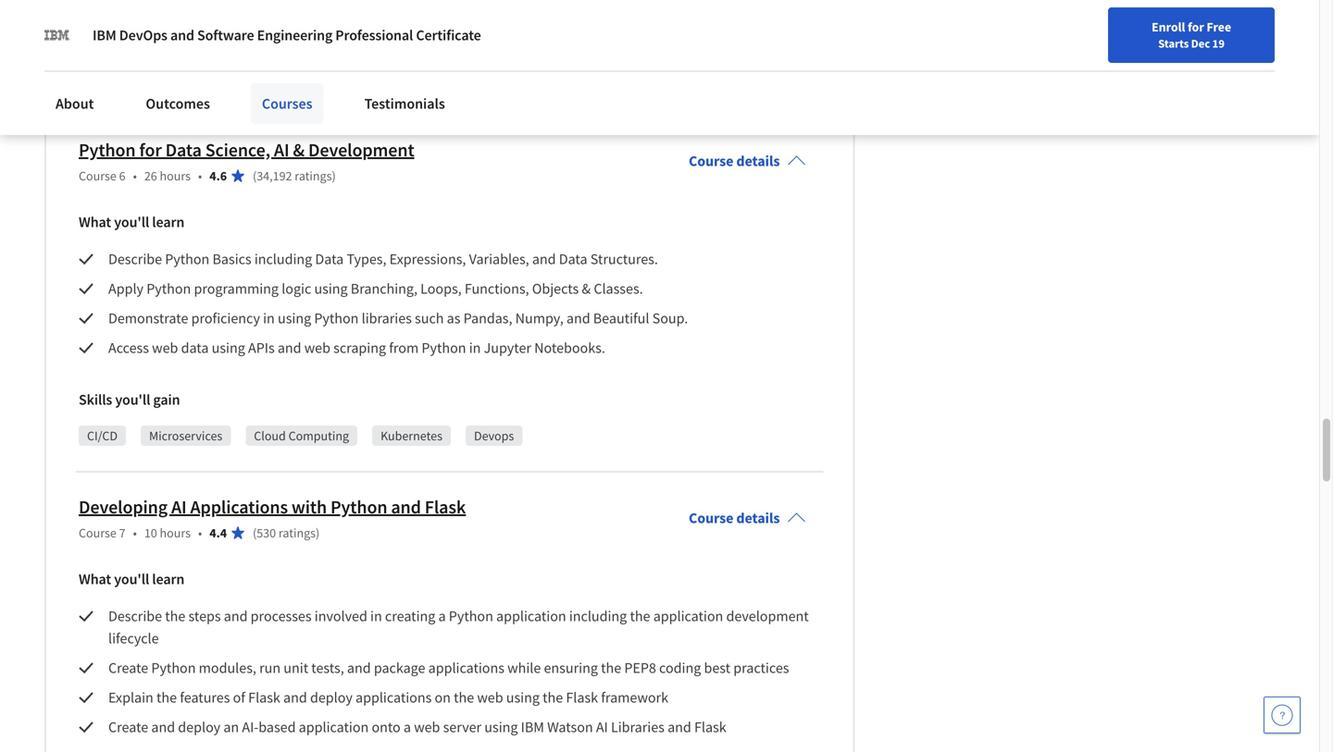 Task type: describe. For each thing, give the bounding box(es) containing it.
the up watson
[[543, 689, 563, 708]]

cloud for cloud computing
[[254, 428, 286, 444]]

and inside 'describe the steps and processes involved in creating a python application including the application development lifecycle'
[[224, 607, 248, 626]]

science,
[[205, 138, 270, 162]]

of
[[233, 689, 245, 708]]

( 530 ratings )
[[253, 525, 320, 542]]

19
[[1213, 36, 1225, 51]]

help center image
[[1272, 705, 1294, 727]]

outcomes link
[[135, 83, 221, 124]]

a for creating
[[439, 607, 446, 626]]

gain for docker
[[153, 33, 180, 52]]

python up features
[[151, 659, 196, 678]]

branching,
[[351, 280, 418, 298]]

the right explain
[[156, 689, 177, 708]]

professional
[[335, 26, 413, 44]]

( for with
[[253, 525, 257, 542]]

such
[[415, 309, 444, 328]]

details for python for data science, ai & development
[[737, 152, 780, 170]]

python for data science, ai & development link
[[79, 138, 414, 162]]

logic
[[282, 280, 311, 298]]

details for developing ai applications with python and flask
[[737, 509, 780, 528]]

0 vertical spatial applications
[[428, 659, 505, 678]]

testimonials
[[364, 94, 445, 113]]

10
[[144, 525, 157, 542]]

notebooks.
[[534, 339, 605, 357]]

cloud computing
[[254, 428, 349, 444]]

2 horizontal spatial in
[[469, 339, 481, 357]]

apply python programming logic using branching, loops, functions, objects & classes.
[[108, 280, 643, 298]]

courses
[[262, 94, 313, 113]]

development
[[726, 607, 809, 626]]

you'll up ci/cd
[[115, 391, 150, 409]]

jupyter
[[484, 339, 532, 357]]

access
[[108, 339, 149, 357]]

devops
[[119, 26, 167, 44]]

dec
[[1192, 36, 1210, 51]]

coding
[[659, 659, 701, 678]]

26
[[144, 168, 157, 184]]

with
[[292, 496, 327, 519]]

applications
[[190, 496, 288, 519]]

the up pep8
[[630, 607, 651, 626]]

4.4
[[210, 525, 227, 542]]

steps
[[188, 607, 221, 626]]

creating
[[385, 607, 436, 626]]

ibm image
[[44, 22, 70, 48]]

python left basics
[[165, 250, 210, 269]]

1 horizontal spatial kubernetes
[[381, 428, 443, 444]]

containers
[[334, 70, 393, 87]]

computing
[[289, 428, 349, 444]]

watson
[[547, 719, 593, 737]]

skills you'll gain for openshift
[[79, 33, 180, 52]]

0 vertical spatial deploy
[[310, 689, 353, 708]]

create python modules, run unit tests, and package applications while ensuring the pep8 coding best practices
[[108, 659, 789, 678]]

programming
[[194, 280, 279, 298]]

features
[[180, 689, 230, 708]]

( for science,
[[253, 168, 257, 184]]

lifecycle
[[108, 630, 159, 648]]

1 horizontal spatial data
[[315, 250, 344, 269]]

in inside 'describe the steps and processes involved in creating a python application including the application development lifecycle'
[[370, 607, 382, 626]]

framework
[[601, 689, 669, 708]]

learn for python
[[152, 213, 185, 231]]

( 34,192 ratings )
[[253, 168, 336, 184]]

pep8
[[624, 659, 656, 678]]

create and deploy an ai-based application onto a web server using ibm watson ai libraries and flask
[[108, 719, 727, 737]]

an
[[224, 719, 239, 737]]

apis
[[248, 339, 275, 357]]

describe for describe python basics including data types, expressions, variables, and data structures.
[[108, 250, 162, 269]]

native
[[459, 70, 494, 87]]

hours for for
[[160, 168, 191, 184]]

for for free
[[1188, 19, 1205, 35]]

• left the 4.4
[[198, 525, 202, 542]]

0 horizontal spatial data
[[165, 138, 202, 162]]

expressions,
[[390, 250, 466, 269]]

34,192
[[257, 168, 292, 184]]

using down proficiency
[[212, 339, 245, 357]]

python up demonstrate
[[147, 280, 191, 298]]

soup.
[[653, 309, 688, 328]]

explain
[[108, 689, 154, 708]]

the left steps at the left of page
[[165, 607, 185, 626]]

involved
[[315, 607, 368, 626]]

describe the steps and processes involved in creating a python application including the application development lifecycle
[[108, 607, 812, 648]]

including inside 'describe the steps and processes involved in creating a python application including the application development lifecycle'
[[569, 607, 627, 626]]

a for onto
[[404, 719, 411, 737]]

devops
[[474, 428, 514, 444]]

engineering
[[257, 26, 333, 44]]

starts
[[1159, 36, 1189, 51]]

) for ai
[[332, 168, 336, 184]]

what you'll learn for describe python basics including data types, expressions, variables, and data structures.
[[79, 213, 185, 231]]

) for python
[[316, 525, 320, 542]]

about
[[56, 94, 94, 113]]

types,
[[347, 250, 387, 269]]

microservices
[[149, 428, 223, 444]]

server
[[443, 719, 482, 737]]

onto
[[372, 719, 401, 737]]

enroll
[[1152, 19, 1186, 35]]

explain the features of flask and deploy applications on the web using the flask framework
[[108, 689, 669, 708]]

testimonials link
[[353, 83, 456, 124]]

pandas,
[[464, 309, 513, 328]]

objects
[[532, 280, 579, 298]]

course details button for python for data science, ai & development
[[674, 126, 821, 196]]

docker
[[171, 70, 209, 87]]

functions,
[[465, 280, 529, 298]]

about link
[[44, 83, 105, 124]]

using down while
[[506, 689, 540, 708]]

gain for microservices
[[153, 391, 180, 409]]

developing ai applications with python and flask link
[[79, 496, 466, 519]]

data
[[181, 339, 209, 357]]

you'll up openshift
[[115, 33, 150, 52]]

using down logic
[[278, 309, 311, 328]]

course 6 • 26 hours •
[[79, 168, 202, 184]]

apply
[[108, 280, 144, 298]]

learn for the
[[152, 570, 185, 589]]



Task type: locate. For each thing, give the bounding box(es) containing it.
0 vertical spatial course details button
[[674, 126, 821, 196]]

2 details from the top
[[737, 509, 780, 528]]

create
[[108, 659, 148, 678], [108, 719, 148, 737]]

ratings right 34,192
[[295, 168, 332, 184]]

0 vertical spatial )
[[332, 168, 336, 184]]

1 vertical spatial ibm
[[521, 719, 544, 737]]

1 vertical spatial for
[[139, 138, 162, 162]]

2 skills you'll gain from the top
[[79, 391, 180, 409]]

•
[[133, 168, 137, 184], [198, 168, 202, 184], [133, 525, 137, 542], [198, 525, 202, 542]]

0 vertical spatial learn
[[152, 213, 185, 231]]

4.6
[[210, 168, 227, 184]]

• right the 7
[[133, 525, 137, 542]]

learn down 26
[[152, 213, 185, 231]]

describe up "apply"
[[108, 250, 162, 269]]

course details for flask
[[689, 509, 780, 528]]

& right objects
[[582, 280, 591, 298]]

1 vertical spatial ratings
[[279, 525, 316, 542]]

data down outcomes
[[165, 138, 202, 162]]

0 horizontal spatial )
[[316, 525, 320, 542]]

0 vertical spatial kubernetes
[[241, 70, 303, 87]]

1 vertical spatial including
[[569, 607, 627, 626]]

0 vertical spatial &
[[293, 138, 305, 162]]

1 horizontal spatial application
[[496, 607, 566, 626]]

0 horizontal spatial cloud
[[254, 428, 286, 444]]

1 vertical spatial a
[[404, 719, 411, 737]]

ai-
[[242, 719, 259, 737]]

python right with
[[331, 496, 388, 519]]

a right creating
[[439, 607, 446, 626]]

None search field
[[264, 12, 570, 49]]

0 horizontal spatial in
[[263, 309, 275, 328]]

1 vertical spatial learn
[[152, 570, 185, 589]]

you'll down course 6 • 26 hours •
[[114, 213, 149, 231]]

1 vertical spatial applications
[[356, 689, 432, 708]]

1 horizontal spatial ai
[[274, 138, 289, 162]]

variables,
[[469, 250, 529, 269]]

0 vertical spatial details
[[737, 152, 780, 170]]

you'll down course 7 • 10 hours •
[[114, 570, 149, 589]]

hours right 26
[[160, 168, 191, 184]]

hours for ai
[[160, 525, 191, 542]]

hours right 10
[[160, 525, 191, 542]]

1 vertical spatial what
[[79, 570, 111, 589]]

development
[[308, 138, 414, 162]]

6
[[119, 168, 126, 184]]

0 vertical spatial skills
[[79, 33, 112, 52]]

enroll for free starts dec 19
[[1152, 19, 1232, 51]]

1 horizontal spatial &
[[582, 280, 591, 298]]

courses link
[[251, 83, 324, 124]]

what you'll learn for describe the steps and processes involved in creating a python application including the application development lifecycle
[[79, 570, 185, 589]]

run
[[259, 659, 281, 678]]

0 vertical spatial cloud
[[424, 70, 456, 87]]

web down on
[[414, 719, 440, 737]]

1 horizontal spatial deploy
[[310, 689, 353, 708]]

create up explain
[[108, 659, 148, 678]]

gain up the microservices
[[153, 391, 180, 409]]

1 vertical spatial )
[[316, 525, 320, 542]]

describe inside 'describe the steps and processes involved in creating a python application including the application development lifecycle'
[[108, 607, 162, 626]]

data left the 'types,'
[[315, 250, 344, 269]]

0 vertical spatial ibm
[[93, 26, 116, 44]]

0 vertical spatial what you'll learn
[[79, 213, 185, 231]]

0 horizontal spatial deploy
[[178, 719, 221, 737]]

gain up docker
[[153, 33, 180, 52]]

a inside 'describe the steps and processes involved in creating a python application including the application development lifecycle'
[[439, 607, 446, 626]]

kubernetes left devops
[[381, 428, 443, 444]]

tests,
[[311, 659, 344, 678]]

1 horizontal spatial a
[[439, 607, 446, 626]]

applications down the package
[[356, 689, 432, 708]]

2 ( from the top
[[253, 525, 257, 542]]

for up dec
[[1188, 19, 1205, 35]]

demonstrate proficiency in using python libraries such as pandas, numpy, and beautiful soup.
[[108, 309, 688, 328]]

1 vertical spatial skills you'll gain
[[79, 391, 180, 409]]

2 course details from the top
[[689, 509, 780, 528]]

ratings
[[295, 168, 332, 184], [279, 525, 316, 542]]

0 vertical spatial a
[[439, 607, 446, 626]]

deploy down the tests, at the bottom left of page
[[310, 689, 353, 708]]

scraping
[[334, 339, 386, 357]]

1 ( from the top
[[253, 168, 257, 184]]

0 vertical spatial create
[[108, 659, 148, 678]]

0 horizontal spatial for
[[139, 138, 162, 162]]

0 horizontal spatial &
[[293, 138, 305, 162]]

create for create and deploy an ai-based application onto a web server using ibm watson ai libraries and flask
[[108, 719, 148, 737]]

0 vertical spatial ratings
[[295, 168, 332, 184]]

for for data
[[139, 138, 162, 162]]

describe python basics including data types, expressions, variables, and data structures.
[[108, 250, 658, 269]]

1 what from the top
[[79, 213, 111, 231]]

python up create python modules, run unit tests, and package applications while ensuring the pep8 coding best practices
[[449, 607, 493, 626]]

create down explain
[[108, 719, 148, 737]]

ai up course 7 • 10 hours •
[[171, 496, 187, 519]]

a right onto
[[404, 719, 411, 737]]

for up 26
[[139, 138, 162, 162]]

( down python for data science, ai & development
[[253, 168, 257, 184]]

&
[[293, 138, 305, 162], [582, 280, 591, 298]]

0 horizontal spatial including
[[255, 250, 312, 269]]

flask
[[425, 496, 466, 519], [248, 689, 280, 708], [566, 689, 598, 708], [695, 719, 727, 737]]

what for describe python basics including data types, expressions, variables, and data structures.
[[79, 213, 111, 231]]

1 vertical spatial describe
[[108, 607, 162, 626]]

course details button
[[674, 126, 821, 196], [674, 483, 821, 554]]

structures.
[[591, 250, 658, 269]]

loops,
[[421, 280, 462, 298]]

unit
[[284, 659, 308, 678]]

2 course details button from the top
[[674, 483, 821, 554]]

skills right ibm image
[[79, 33, 112, 52]]

2 vertical spatial ai
[[596, 719, 608, 737]]

what down course 7 • 10 hours •
[[79, 570, 111, 589]]

skills for openshift
[[79, 33, 112, 52]]

1 vertical spatial what you'll learn
[[79, 570, 185, 589]]

1 hours from the top
[[160, 168, 191, 184]]

ratings down with
[[279, 525, 316, 542]]

0 horizontal spatial a
[[404, 719, 411, 737]]

skills
[[79, 33, 112, 52], [79, 391, 112, 409]]

& up ( 34,192 ratings )
[[293, 138, 305, 162]]

free
[[1207, 19, 1232, 35]]

ibm left devops at the top of the page
[[93, 26, 116, 44]]

skills you'll gain for ci/cd
[[79, 391, 180, 409]]

learn down 10
[[152, 570, 185, 589]]

1 details from the top
[[737, 152, 780, 170]]

web left scraping
[[304, 339, 331, 357]]

2 skills from the top
[[79, 391, 112, 409]]

menu item
[[985, 19, 1105, 79]]

python inside 'describe the steps and processes involved in creating a python application including the application development lifecycle'
[[449, 607, 493, 626]]

what for describe the steps and processes involved in creating a python application including the application development lifecycle
[[79, 570, 111, 589]]

• left 4.6
[[198, 168, 202, 184]]

ai
[[274, 138, 289, 162], [171, 496, 187, 519], [596, 719, 608, 737]]

1 vertical spatial cloud
[[254, 428, 286, 444]]

2 hours from the top
[[160, 525, 191, 542]]

course details for development
[[689, 152, 780, 170]]

2 horizontal spatial data
[[559, 250, 588, 269]]

2 horizontal spatial ai
[[596, 719, 608, 737]]

1 horizontal spatial ibm
[[521, 719, 544, 737]]

data
[[165, 138, 202, 162], [315, 250, 344, 269], [559, 250, 588, 269]]

certificate
[[416, 26, 481, 44]]

web up server
[[477, 689, 503, 708]]

in down pandas,
[[469, 339, 481, 357]]

1 vertical spatial deploy
[[178, 719, 221, 737]]

0 vertical spatial (
[[253, 168, 257, 184]]

1 vertical spatial course details button
[[674, 483, 821, 554]]

what down course 6 • 26 hours •
[[79, 213, 111, 231]]

outcomes
[[146, 94, 210, 113]]

coursera image
[[22, 15, 140, 45]]

the left pep8
[[601, 659, 622, 678]]

data up objects
[[559, 250, 588, 269]]

describe
[[108, 250, 162, 269], [108, 607, 162, 626]]

1 skills from the top
[[79, 33, 112, 52]]

what you'll learn
[[79, 213, 185, 231], [79, 570, 185, 589]]

modules,
[[199, 659, 256, 678]]

cloud left computing
[[254, 428, 286, 444]]

using right server
[[485, 719, 518, 737]]

1 vertical spatial gain
[[153, 391, 180, 409]]

using right logic
[[314, 280, 348, 298]]

applications up on
[[428, 659, 505, 678]]

1 vertical spatial in
[[469, 339, 481, 357]]

on
[[435, 689, 451, 708]]

2 horizontal spatial application
[[654, 607, 724, 626]]

ai up 34,192
[[274, 138, 289, 162]]

application up coding at bottom
[[654, 607, 724, 626]]

proficiency
[[191, 309, 260, 328]]

0 vertical spatial gain
[[153, 33, 180, 52]]

based
[[259, 719, 296, 737]]

numpy,
[[515, 309, 564, 328]]

1 vertical spatial ai
[[171, 496, 187, 519]]

developing
[[79, 496, 168, 519]]

ai right watson
[[596, 719, 608, 737]]

1 what you'll learn from the top
[[79, 213, 185, 231]]

1 create from the top
[[108, 659, 148, 678]]

1 horizontal spatial in
[[370, 607, 382, 626]]

1 vertical spatial create
[[108, 719, 148, 737]]

from
[[389, 339, 419, 357]]

skills for ci/cd
[[79, 391, 112, 409]]

1 horizontal spatial including
[[569, 607, 627, 626]]

1 describe from the top
[[108, 250, 162, 269]]

2 what you'll learn from the top
[[79, 570, 185, 589]]

application up while
[[496, 607, 566, 626]]

deploy down features
[[178, 719, 221, 737]]

the right on
[[454, 689, 474, 708]]

course details button for developing ai applications with python and flask
[[674, 483, 821, 554]]

0 vertical spatial ai
[[274, 138, 289, 162]]

1 vertical spatial course details
[[689, 509, 780, 528]]

processes
[[251, 607, 312, 626]]

learn
[[152, 213, 185, 231], [152, 570, 185, 589]]

(
[[253, 168, 257, 184], [253, 525, 257, 542]]

practices
[[734, 659, 789, 678]]

python for data science, ai & development
[[79, 138, 414, 162]]

1 vertical spatial &
[[582, 280, 591, 298]]

) down with
[[316, 525, 320, 542]]

skills you'll gain
[[79, 33, 180, 52], [79, 391, 180, 409]]

0 horizontal spatial ai
[[171, 496, 187, 519]]

1 gain from the top
[[153, 33, 180, 52]]

0 vertical spatial describe
[[108, 250, 162, 269]]

cloud left "native"
[[424, 70, 456, 87]]

0 vertical spatial course details
[[689, 152, 780, 170]]

2 create from the top
[[108, 719, 148, 737]]

what you'll learn down course 6 • 26 hours •
[[79, 213, 185, 231]]

python up access web data using apis and web scraping from python in jupyter notebooks.
[[314, 309, 359, 328]]

1 learn from the top
[[152, 213, 185, 231]]

1 horizontal spatial )
[[332, 168, 336, 184]]

create for create python modules, run unit tests, and package applications while ensuring the pep8 coding best practices
[[108, 659, 148, 678]]

) down development in the top left of the page
[[332, 168, 336, 184]]

• right 6
[[133, 168, 137, 184]]

classes.
[[594, 280, 643, 298]]

2 vertical spatial in
[[370, 607, 382, 626]]

0 vertical spatial including
[[255, 250, 312, 269]]

skills you'll gain up ci/cd
[[79, 391, 180, 409]]

applications
[[428, 659, 505, 678], [356, 689, 432, 708]]

2 describe from the top
[[108, 607, 162, 626]]

ibm devops and software engineering professional certificate
[[93, 26, 481, 44]]

web
[[152, 339, 178, 357], [304, 339, 331, 357], [477, 689, 503, 708], [414, 719, 440, 737]]

application left onto
[[299, 719, 369, 737]]

0 vertical spatial hours
[[160, 168, 191, 184]]

530
[[257, 525, 276, 542]]

web left "data"
[[152, 339, 178, 357]]

including up ensuring
[[569, 607, 627, 626]]

( down applications
[[253, 525, 257, 542]]

1 horizontal spatial cloud
[[424, 70, 456, 87]]

cloud native
[[424, 70, 494, 87]]

libraries
[[362, 309, 412, 328]]

basics
[[213, 250, 252, 269]]

python up 6
[[79, 138, 136, 162]]

1 vertical spatial skills
[[79, 391, 112, 409]]

2 learn from the top
[[152, 570, 185, 589]]

0 vertical spatial for
[[1188, 19, 1205, 35]]

1 course details from the top
[[689, 152, 780, 170]]

as
[[447, 309, 461, 328]]

0 horizontal spatial ibm
[[93, 26, 116, 44]]

openshift
[[87, 70, 140, 87]]

kubernetes up courses
[[241, 70, 303, 87]]

skills you'll gain up openshift
[[79, 33, 180, 52]]

the
[[165, 607, 185, 626], [630, 607, 651, 626], [601, 659, 622, 678], [156, 689, 177, 708], [454, 689, 474, 708], [543, 689, 563, 708]]

for inside the enroll for free starts dec 19
[[1188, 19, 1205, 35]]

1 vertical spatial hours
[[160, 525, 191, 542]]

deploy
[[310, 689, 353, 708], [178, 719, 221, 737]]

software
[[197, 26, 254, 44]]

course
[[689, 152, 734, 170], [79, 168, 117, 184], [689, 509, 734, 528], [79, 525, 117, 542]]

1 course details button from the top
[[674, 126, 821, 196]]

describe for describe the steps and processes involved in creating a python application including the application development lifecycle
[[108, 607, 162, 626]]

including up logic
[[255, 250, 312, 269]]

0 vertical spatial what
[[79, 213, 111, 231]]

1 vertical spatial (
[[253, 525, 257, 542]]

ibm
[[93, 26, 116, 44], [521, 719, 544, 737]]

demonstrate
[[108, 309, 188, 328]]

in up apis
[[263, 309, 275, 328]]

1 skills you'll gain from the top
[[79, 33, 180, 52]]

python down as
[[422, 339, 466, 357]]

gain
[[153, 33, 180, 52], [153, 391, 180, 409]]

course 7 • 10 hours •
[[79, 525, 202, 542]]

in left creating
[[370, 607, 382, 626]]

2 what from the top
[[79, 570, 111, 589]]

1 vertical spatial details
[[737, 509, 780, 528]]

cloud for cloud native
[[424, 70, 456, 87]]

0 horizontal spatial kubernetes
[[241, 70, 303, 87]]

you'll
[[115, 33, 150, 52], [114, 213, 149, 231], [115, 391, 150, 409], [114, 570, 149, 589]]

ibm left watson
[[521, 719, 544, 737]]

libraries
[[611, 719, 665, 737]]

what you'll learn down course 7 • 10 hours •
[[79, 570, 185, 589]]

0 horizontal spatial application
[[299, 719, 369, 737]]

2 gain from the top
[[153, 391, 180, 409]]

0 vertical spatial in
[[263, 309, 275, 328]]

0 vertical spatial skills you'll gain
[[79, 33, 180, 52]]

1 horizontal spatial for
[[1188, 19, 1205, 35]]

ensuring
[[544, 659, 598, 678]]

ratings for ai
[[295, 168, 332, 184]]

1 vertical spatial kubernetes
[[381, 428, 443, 444]]

describe up lifecycle
[[108, 607, 162, 626]]

skills up ci/cd
[[79, 391, 112, 409]]

developing ai applications with python and flask
[[79, 496, 466, 519]]

beautiful
[[593, 309, 650, 328]]

ratings for python
[[279, 525, 316, 542]]



Task type: vqa. For each thing, say whether or not it's contained in the screenshot.
the topmost University of Michigan 'Image'
no



